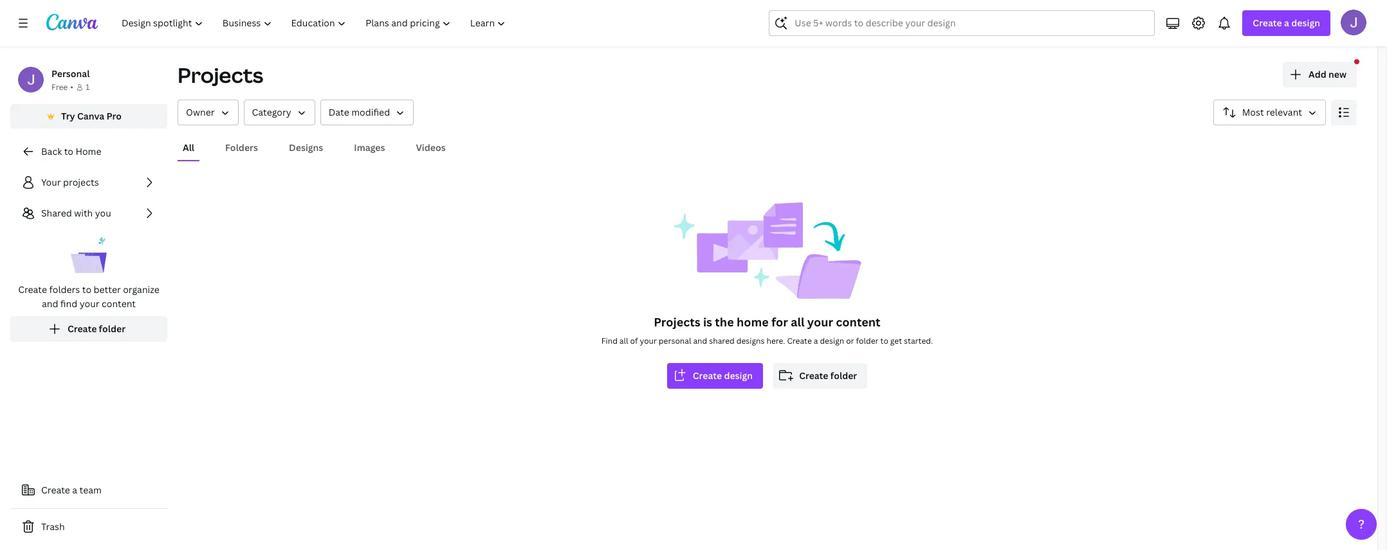 Task type: locate. For each thing, give the bounding box(es) containing it.
folders
[[49, 284, 80, 296]]

design left the jacob simon icon
[[1292, 17, 1320, 29]]

1 vertical spatial create folder
[[799, 370, 857, 382]]

0 vertical spatial design
[[1292, 17, 1320, 29]]

Date modified button
[[320, 100, 414, 125]]

1 vertical spatial folder
[[856, 336, 879, 347]]

design down designs
[[724, 370, 753, 382]]

1 horizontal spatial a
[[814, 336, 818, 347]]

your right "find"
[[80, 298, 99, 310]]

for
[[772, 315, 788, 330]]

personal
[[51, 68, 90, 80]]

get
[[890, 336, 902, 347]]

0 vertical spatial your
[[80, 298, 99, 310]]

your
[[80, 298, 99, 310], [807, 315, 833, 330], [640, 336, 657, 347]]

folder down 'or' at the right of page
[[831, 370, 857, 382]]

1 horizontal spatial projects
[[654, 315, 701, 330]]

1 horizontal spatial to
[[82, 284, 91, 296]]

folder
[[99, 323, 126, 335], [856, 336, 879, 347], [831, 370, 857, 382]]

1 vertical spatial content
[[836, 315, 881, 330]]

or
[[846, 336, 854, 347]]

0 vertical spatial projects
[[178, 61, 263, 89]]

0 vertical spatial create folder button
[[10, 317, 167, 342]]

the
[[715, 315, 734, 330]]

create folder down create folders to better organize and find your content
[[68, 323, 126, 335]]

back to home
[[41, 145, 101, 158]]

design
[[1292, 17, 1320, 29], [820, 336, 844, 347], [724, 370, 753, 382]]

all left of at the left
[[620, 336, 628, 347]]

modified
[[351, 106, 390, 118]]

folder right 'or' at the right of page
[[856, 336, 879, 347]]

to inside create folders to better organize and find your content
[[82, 284, 91, 296]]

2 vertical spatial to
[[881, 336, 889, 347]]

•
[[70, 82, 73, 93]]

projects
[[178, 61, 263, 89], [654, 315, 701, 330]]

and inside projects is the home for all your content find all of your personal and shared designs here. create a design or folder to get started.
[[693, 336, 707, 347]]

and down is at the right bottom
[[693, 336, 707, 347]]

team
[[79, 485, 102, 497]]

your right for
[[807, 315, 833, 330]]

0 horizontal spatial create folder button
[[10, 317, 167, 342]]

to left better
[[82, 284, 91, 296]]

1 horizontal spatial all
[[791, 315, 805, 330]]

1 vertical spatial all
[[620, 336, 628, 347]]

Owner button
[[178, 100, 238, 125]]

folder inside list
[[99, 323, 126, 335]]

started.
[[904, 336, 933, 347]]

your projects link
[[10, 170, 167, 196]]

to
[[64, 145, 73, 158], [82, 284, 91, 296], [881, 336, 889, 347]]

1 horizontal spatial and
[[693, 336, 707, 347]]

design left 'or' at the right of page
[[820, 336, 844, 347]]

new
[[1329, 68, 1347, 80]]

0 vertical spatial content
[[102, 298, 136, 310]]

0 vertical spatial a
[[1284, 17, 1290, 29]]

2 horizontal spatial design
[[1292, 17, 1320, 29]]

0 vertical spatial and
[[42, 298, 58, 310]]

date modified
[[329, 106, 390, 118]]

all button
[[178, 136, 200, 160]]

projects up "owner" button
[[178, 61, 263, 89]]

design inside dropdown button
[[1292, 17, 1320, 29]]

a
[[1284, 17, 1290, 29], [814, 336, 818, 347], [72, 485, 77, 497]]

most
[[1242, 106, 1264, 118]]

0 horizontal spatial content
[[102, 298, 136, 310]]

projects up personal at the left
[[654, 315, 701, 330]]

0 horizontal spatial and
[[42, 298, 58, 310]]

to right the back
[[64, 145, 73, 158]]

create folder button
[[10, 317, 167, 342], [774, 364, 868, 389]]

here.
[[767, 336, 785, 347]]

1 vertical spatial your
[[807, 315, 833, 330]]

designs
[[289, 142, 323, 154]]

0 horizontal spatial projects
[[178, 61, 263, 89]]

1 vertical spatial a
[[814, 336, 818, 347]]

a for team
[[72, 485, 77, 497]]

videos
[[416, 142, 446, 154]]

content up 'or' at the right of page
[[836, 315, 881, 330]]

a inside button
[[72, 485, 77, 497]]

1 horizontal spatial your
[[640, 336, 657, 347]]

add new button
[[1283, 62, 1357, 88]]

you
[[95, 207, 111, 219]]

2 horizontal spatial to
[[881, 336, 889, 347]]

a inside dropdown button
[[1284, 17, 1290, 29]]

a up add new dropdown button at the top right of the page
[[1284, 17, 1290, 29]]

a left team
[[72, 485, 77, 497]]

None search field
[[769, 10, 1155, 36]]

0 horizontal spatial to
[[64, 145, 73, 158]]

your right of at the left
[[640, 336, 657, 347]]

1
[[86, 82, 90, 93]]

0 vertical spatial create folder
[[68, 323, 126, 335]]

content inside create folders to better organize and find your content
[[102, 298, 136, 310]]

2 horizontal spatial a
[[1284, 17, 1290, 29]]

1 horizontal spatial design
[[820, 336, 844, 347]]

most relevant
[[1242, 106, 1302, 118]]

all right for
[[791, 315, 805, 330]]

create folder button down 'or' at the right of page
[[774, 364, 868, 389]]

2 vertical spatial design
[[724, 370, 753, 382]]

relevant
[[1267, 106, 1302, 118]]

folders button
[[220, 136, 263, 160]]

0 horizontal spatial design
[[724, 370, 753, 382]]

1 vertical spatial design
[[820, 336, 844, 347]]

content down better
[[102, 298, 136, 310]]

folders
[[225, 142, 258, 154]]

1 horizontal spatial content
[[836, 315, 881, 330]]

your inside create folders to better organize and find your content
[[80, 298, 99, 310]]

content
[[102, 298, 136, 310], [836, 315, 881, 330]]

1 vertical spatial to
[[82, 284, 91, 296]]

list
[[10, 170, 167, 342]]

personal
[[659, 336, 691, 347]]

designs
[[737, 336, 765, 347]]

1 vertical spatial projects
[[654, 315, 701, 330]]

1 vertical spatial create folder button
[[774, 364, 868, 389]]

0 vertical spatial folder
[[99, 323, 126, 335]]

add
[[1309, 68, 1327, 80]]

2 vertical spatial a
[[72, 485, 77, 497]]

0 horizontal spatial all
[[620, 336, 628, 347]]

owner
[[186, 106, 215, 118]]

create a team
[[41, 485, 102, 497]]

trash link
[[10, 515, 167, 541]]

and left "find"
[[42, 298, 58, 310]]

0 horizontal spatial create folder
[[68, 323, 126, 335]]

top level navigation element
[[113, 10, 517, 36]]

1 vertical spatial and
[[693, 336, 707, 347]]

is
[[703, 315, 712, 330]]

design inside projects is the home for all your content find all of your personal and shared designs here. create a design or folder to get started.
[[820, 336, 844, 347]]

projects
[[63, 176, 99, 189]]

shared with you link
[[10, 201, 167, 227]]

create folder down 'or' at the right of page
[[799, 370, 857, 382]]

create
[[1253, 17, 1282, 29], [18, 284, 47, 296], [68, 323, 97, 335], [787, 336, 812, 347], [693, 370, 722, 382], [799, 370, 829, 382], [41, 485, 70, 497]]

create folder button down "find"
[[10, 317, 167, 342]]

projects inside projects is the home for all your content find all of your personal and shared designs here. create a design or folder to get started.
[[654, 315, 701, 330]]

and
[[42, 298, 58, 310], [693, 336, 707, 347]]

find
[[60, 298, 77, 310]]

home
[[76, 145, 101, 158]]

all
[[791, 315, 805, 330], [620, 336, 628, 347]]

create design button
[[667, 364, 763, 389]]

create folder inside list
[[68, 323, 126, 335]]

0 vertical spatial to
[[64, 145, 73, 158]]

1 horizontal spatial create folder
[[799, 370, 857, 382]]

0 horizontal spatial your
[[80, 298, 99, 310]]

0 horizontal spatial a
[[72, 485, 77, 497]]

create a design
[[1253, 17, 1320, 29]]

create folder
[[68, 323, 126, 335], [799, 370, 857, 382]]

to left get
[[881, 336, 889, 347]]

2 vertical spatial your
[[640, 336, 657, 347]]

a left 'or' at the right of page
[[814, 336, 818, 347]]

a for design
[[1284, 17, 1290, 29]]

folder down better
[[99, 323, 126, 335]]

shared
[[41, 207, 72, 219]]

design inside button
[[724, 370, 753, 382]]



Task type: vqa. For each thing, say whether or not it's contained in the screenshot.
Create design
yes



Task type: describe. For each thing, give the bounding box(es) containing it.
back to home link
[[10, 139, 167, 165]]

pro
[[107, 110, 122, 122]]

Search search field
[[795, 11, 1130, 35]]

1 horizontal spatial create folder button
[[774, 364, 868, 389]]

free •
[[51, 82, 73, 93]]

images button
[[349, 136, 390, 160]]

free
[[51, 82, 68, 93]]

create folders to better organize and find your content
[[18, 284, 159, 310]]

create design
[[693, 370, 753, 382]]

content inside projects is the home for all your content find all of your personal and shared designs here. create a design or folder to get started.
[[836, 315, 881, 330]]

your projects
[[41, 176, 99, 189]]

2 horizontal spatial your
[[807, 315, 833, 330]]

category
[[252, 106, 291, 118]]

projects for projects is the home for all your content find all of your personal and shared designs here. create a design or folder to get started.
[[654, 315, 701, 330]]

home
[[737, 315, 769, 330]]

create a design button
[[1243, 10, 1331, 36]]

videos button
[[411, 136, 451, 160]]

all
[[183, 142, 194, 154]]

designs button
[[284, 136, 328, 160]]

with
[[74, 207, 93, 219]]

shared with you
[[41, 207, 111, 219]]

jacob simon image
[[1341, 10, 1367, 35]]

create a team button
[[10, 478, 167, 504]]

create inside projects is the home for all your content find all of your personal and shared designs here. create a design or folder to get started.
[[787, 336, 812, 347]]

date
[[329, 106, 349, 118]]

and inside create folders to better organize and find your content
[[42, 298, 58, 310]]

Sort by button
[[1213, 100, 1326, 125]]

Category button
[[244, 100, 315, 125]]

try canva pro
[[61, 110, 122, 122]]

try canva pro button
[[10, 104, 167, 129]]

organize
[[123, 284, 159, 296]]

trash
[[41, 521, 65, 533]]

a inside projects is the home for all your content find all of your personal and shared designs here. create a design or folder to get started.
[[814, 336, 818, 347]]

back
[[41, 145, 62, 158]]

shared
[[709, 336, 735, 347]]

list containing your projects
[[10, 170, 167, 342]]

create inside dropdown button
[[1253, 17, 1282, 29]]

0 vertical spatial all
[[791, 315, 805, 330]]

images
[[354, 142, 385, 154]]

of
[[630, 336, 638, 347]]

create inside create folders to better organize and find your content
[[18, 284, 47, 296]]

2 vertical spatial folder
[[831, 370, 857, 382]]

projects for projects
[[178, 61, 263, 89]]

find
[[602, 336, 618, 347]]

folder inside projects is the home for all your content find all of your personal and shared designs here. create a design or folder to get started.
[[856, 336, 879, 347]]

your
[[41, 176, 61, 189]]

add new
[[1309, 68, 1347, 80]]

better
[[94, 284, 121, 296]]

canva
[[77, 110, 104, 122]]

to inside projects is the home for all your content find all of your personal and shared designs here. create a design or folder to get started.
[[881, 336, 889, 347]]

projects is the home for all your content find all of your personal and shared designs here. create a design or folder to get started.
[[602, 315, 933, 347]]

try
[[61, 110, 75, 122]]



